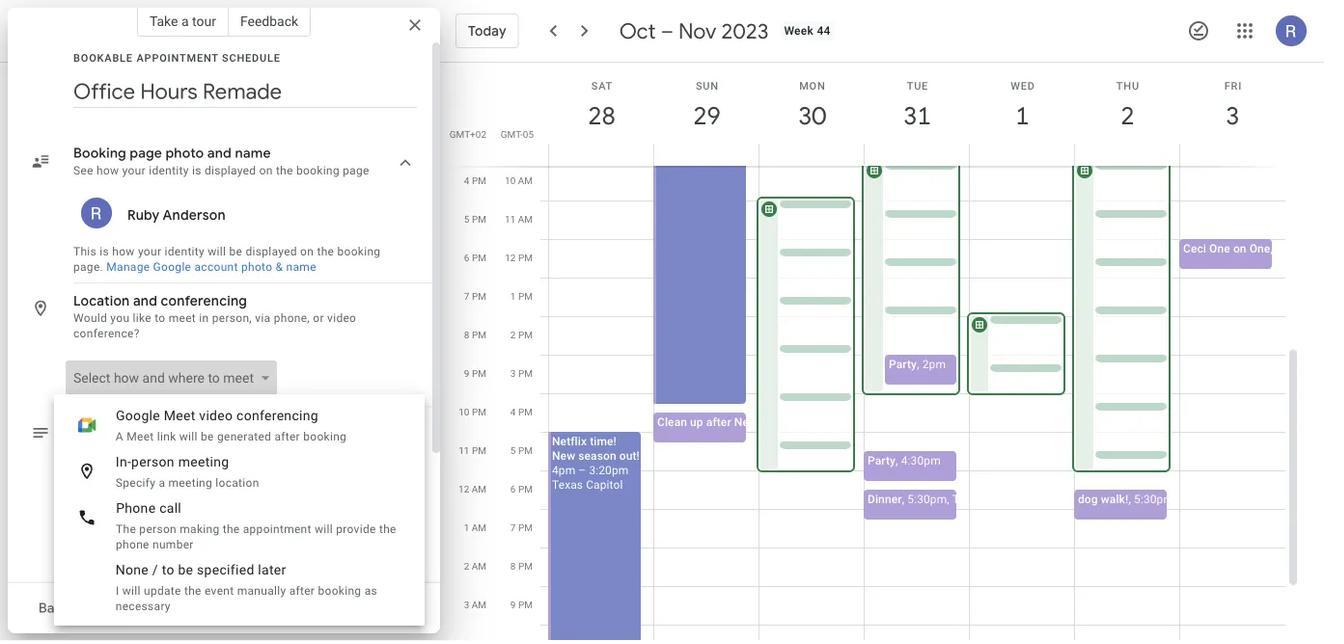 Task type: locate. For each thing, give the bounding box(es) containing it.
1 vertical spatial how
[[112, 245, 135, 259]]

1 vertical spatial name
[[286, 261, 316, 274]]

bookable
[[73, 52, 133, 64]]

grid
[[448, 0, 1306, 642]]

1 vertical spatial 11
[[459, 445, 470, 457]]

5 pm left new in the bottom left of the page
[[510, 445, 533, 457]]

on right appear
[[368, 436, 381, 449]]

and down that
[[150, 451, 170, 465]]

am up 1 am
[[472, 484, 486, 495]]

later
[[258, 562, 287, 578]]

a inside button
[[181, 13, 189, 29]]

0 horizontal spatial 9
[[464, 368, 470, 379]]

0 horizontal spatial 8
[[464, 329, 470, 341]]

0 horizontal spatial 10
[[459, 406, 470, 418]]

will left appear
[[306, 436, 324, 449]]

booking for name
[[296, 164, 340, 178]]

1 horizontal spatial 9
[[510, 599, 516, 611]]

1 vertical spatial –
[[579, 464, 586, 478]]

ceci one on one ,
[[1183, 242, 1276, 256]]

2 vertical spatial a
[[159, 477, 165, 490]]

3 am
[[464, 599, 486, 611]]

0 vertical spatial be
[[229, 245, 242, 259]]

10 up 11 am
[[505, 175, 516, 186]]

8 right 2 am
[[510, 561, 516, 572]]

name right the &
[[286, 261, 316, 274]]

and inside location and conferencing would you like to meet in person, via phone, or video conference?
[[133, 292, 157, 310]]

0 vertical spatial 3
[[1225, 100, 1239, 132]]

44
[[817, 24, 831, 38]]

2 vertical spatial to
[[162, 562, 175, 578]]

0 vertical spatial google
[[153, 261, 191, 274]]

pm up 2 pm
[[518, 291, 533, 302]]

will inside the none / to be specified later i will update the event manually after booking as necessary
[[122, 585, 141, 598]]

9 up 10 pm at the left bottom of the page
[[464, 368, 470, 379]]

booking for that
[[73, 451, 117, 465]]

event
[[205, 585, 234, 598]]

12
[[505, 252, 516, 264], [459, 484, 469, 495]]

0 horizontal spatial in
[[173, 451, 183, 465]]

1 vertical spatial 2
[[510, 329, 516, 341]]

1 vertical spatial in
[[173, 451, 183, 465]]

1 horizontal spatial 3
[[510, 368, 516, 379]]

29
[[692, 100, 720, 132]]

pm right 3 am
[[518, 599, 533, 611]]

0 vertical spatial video
[[327, 312, 356, 325]]

10 up 11 pm
[[459, 406, 470, 418]]

booking inside "this is how your identity will be displayed on the booking page."
[[337, 245, 381, 259]]

up
[[690, 416, 703, 430]]

2 pm
[[510, 329, 533, 341]]

manage google account photo & name link
[[106, 261, 316, 274]]

1 horizontal spatial 6 pm
[[510, 484, 533, 495]]

one
[[1210, 242, 1231, 256], [1250, 242, 1271, 256]]

8 pm
[[464, 329, 486, 341], [510, 561, 533, 572]]

name
[[235, 145, 271, 162], [286, 261, 316, 274]]

am for 11 am
[[518, 213, 533, 225]]

0 vertical spatial 8 pm
[[464, 329, 486, 341]]

0 vertical spatial to
[[155, 312, 166, 325]]

name down add title text box
[[235, 145, 271, 162]]

1 vertical spatial 12
[[459, 484, 469, 495]]

2 up 3 am
[[464, 561, 469, 572]]

today
[[468, 22, 506, 40]]

2 horizontal spatial 2
[[1120, 100, 1134, 132]]

to inside the none / to be specified later i will update the event manually after booking as necessary
[[162, 562, 175, 578]]

0 vertical spatial 6 pm
[[464, 252, 486, 264]]

my office hours
[[120, 526, 214, 542]]

after
[[706, 416, 731, 430], [275, 430, 300, 444], [289, 585, 315, 598]]

12 for 12 pm
[[505, 252, 516, 264]]

clean up after netflix binge button
[[653, 414, 847, 444]]

fri 3
[[1225, 80, 1242, 132]]

displayed inside "this is how your identity will be displayed on the booking page."
[[246, 245, 297, 259]]

1 horizontal spatial 11
[[505, 213, 516, 225]]

in left person,
[[199, 312, 209, 325]]

0 horizontal spatial 4
[[464, 175, 470, 186]]

5 pm left 11 am
[[464, 213, 486, 225]]

will right link
[[180, 430, 198, 444]]

meeting up call
[[169, 477, 213, 490]]

name inside "booking page photo and name see how your identity is displayed on the booking page"
[[235, 145, 271, 162]]

3 for am
[[464, 599, 469, 611]]

0 vertical spatial person
[[132, 454, 175, 470]]

1 vertical spatial a
[[98, 436, 105, 449]]

a
[[116, 430, 124, 444]]

party for party , 4:30pm
[[868, 455, 896, 468]]

3 inside fri 3
[[1225, 100, 1239, 132]]

am for 10 am
[[518, 175, 533, 186]]

person down that
[[132, 454, 175, 470]]

4 pm left 10 am
[[464, 175, 486, 186]]

to right where
[[208, 370, 220, 386]]

your up manage
[[138, 245, 161, 259]]

the for will
[[317, 245, 334, 259]]

12 for 12 am
[[459, 484, 469, 495]]

0 horizontal spatial 5:30pm
[[908, 493, 947, 507]]

and left where
[[142, 370, 165, 386]]

video up generated
[[199, 408, 233, 424]]

via
[[255, 312, 271, 325]]

mon 30
[[797, 80, 826, 132]]

1 horizontal spatial texas
[[953, 493, 984, 507]]

meet up link
[[164, 408, 196, 424]]

2 one from the left
[[1250, 242, 1271, 256]]

0 horizontal spatial meet
[[169, 312, 196, 325]]

Description text field
[[81, 526, 413, 622]]

0 vertical spatial this
[[73, 245, 97, 259]]

after up emails. at the bottom left of the page
[[275, 430, 300, 444]]

0 horizontal spatial 7
[[464, 291, 470, 302]]

1 horizontal spatial this
[[279, 436, 303, 449]]

will for google meet video conferencing
[[180, 430, 198, 444]]

ruby anderson
[[127, 207, 226, 224]]

the inside "this is how your identity will be displayed on the booking page."
[[317, 245, 334, 259]]

friday, november 3 element
[[1211, 94, 1255, 138]]

am up 3 am
[[472, 561, 486, 572]]

the for later
[[184, 585, 202, 598]]

12 down 11 am
[[505, 252, 516, 264]]

0 vertical spatial texas
[[552, 479, 583, 492]]

or
[[313, 312, 324, 325]]

1 vertical spatial 8 pm
[[510, 561, 533, 572]]

identity
[[149, 164, 189, 178], [165, 245, 205, 259]]

how inside "booking page photo and name see how your identity is displayed on the booking page"
[[97, 164, 119, 178]]

phone,
[[274, 312, 310, 325]]

will inside google meet video conferencing a meet link will be generated after booking
[[180, 430, 198, 444]]

1 vertical spatial after
[[275, 430, 300, 444]]

this up "page."
[[73, 245, 97, 259]]

texas left roadhouse
[[953, 493, 984, 507]]

1 vertical spatial 9
[[510, 599, 516, 611]]

0 horizontal spatial meet
[[127, 430, 154, 444]]

2 for pm
[[510, 329, 516, 341]]

1 horizontal spatial meet
[[164, 408, 196, 424]]

0 vertical spatial page
[[130, 145, 162, 162]]

update
[[144, 585, 181, 598]]

1 vertical spatial 3
[[510, 368, 516, 379]]

video inside location and conferencing would you like to meet in person, via phone, or video conference?
[[327, 312, 356, 325]]

am down 2 am
[[472, 599, 486, 611]]

how right select
[[114, 370, 139, 386]]

1 horizontal spatial 5 pm
[[510, 445, 533, 457]]

photo up the ruby anderson
[[166, 145, 204, 162]]

7 left 1 pm
[[464, 291, 470, 302]]

the
[[116, 523, 136, 537]]

booking page photo and name see how your identity is displayed on the booking page
[[73, 145, 369, 178]]

1 vertical spatial 9 pm
[[510, 599, 533, 611]]

on down add title text box
[[259, 164, 273, 178]]

and inside select how and where to meet dropdown button
[[142, 370, 165, 386]]

8 pm right 2 am
[[510, 561, 533, 572]]

0 vertical spatial 1
[[1015, 100, 1028, 132]]

1 vertical spatial person
[[139, 523, 177, 537]]

1 vertical spatial meet
[[223, 370, 254, 386]]

9
[[464, 368, 470, 379], [510, 599, 516, 611]]

4 down 3 pm
[[510, 406, 516, 418]]

1 down 12 am at the left of page
[[464, 522, 469, 534]]

0 horizontal spatial 5 pm
[[464, 213, 486, 225]]

2 up 3 pm
[[510, 329, 516, 341]]

person inside in-person meeting specify a meeting location
[[132, 454, 175, 470]]

schedule
[[222, 52, 281, 64]]

in down explains
[[173, 451, 183, 465]]

meet inside dropdown button
[[223, 370, 254, 386]]

in
[[199, 312, 209, 325], [173, 451, 183, 465]]

be inside the none / to be specified later i will update the event manually after booking as necessary
[[178, 562, 194, 578]]

1 vertical spatial meet
[[127, 430, 154, 444]]

will left provide
[[315, 523, 333, 537]]

saturday, october 28 element
[[580, 94, 624, 138]]

6
[[464, 252, 470, 264], [510, 484, 516, 495]]

out!
[[619, 450, 640, 463]]

a left tour
[[181, 13, 189, 29]]

party up dinner
[[868, 455, 896, 468]]

and up like
[[133, 292, 157, 310]]

30 column header
[[759, 63, 865, 167]]

11 down 10 am
[[505, 213, 516, 225]]

0 horizontal spatial a
[[98, 436, 105, 449]]

the left event
[[184, 585, 202, 598]]

today button
[[456, 8, 519, 54]]

the inside the none / to be specified later i will update the event manually after booking as necessary
[[184, 585, 202, 598]]

person
[[132, 454, 175, 470], [139, 523, 177, 537]]

party left 2pm
[[889, 358, 917, 372]]

3
[[1225, 100, 1239, 132], [510, 368, 516, 379], [464, 599, 469, 611]]

is
[[192, 164, 201, 178], [100, 245, 109, 259]]

on
[[259, 164, 273, 178], [1233, 242, 1247, 256], [300, 245, 314, 259], [368, 436, 381, 449]]

this up emails. at the bottom left of the page
[[279, 436, 303, 449]]

0 vertical spatial –
[[661, 17, 674, 44]]

1 vertical spatial page
[[343, 164, 369, 178]]

1 horizontal spatial meet
[[223, 370, 254, 386]]

a inside in-person meeting specify a meeting location
[[159, 477, 165, 490]]

, right dinner
[[947, 493, 950, 507]]

pm left 2 pm
[[472, 329, 486, 341]]

netflix left binge
[[734, 416, 769, 430]]

4 down 'gmt+02'
[[464, 175, 470, 186]]

my
[[120, 526, 138, 542]]

dog
[[1078, 493, 1098, 507]]

1 horizontal spatial in
[[199, 312, 209, 325]]

2 inside thu 2
[[1120, 100, 1134, 132]]

8 left 2 pm
[[464, 329, 470, 341]]

2 horizontal spatial be
[[229, 245, 242, 259]]

0 vertical spatial 7 pm
[[464, 291, 486, 302]]

will inside phone call the person making the appointment will provide the phone number
[[315, 523, 333, 537]]

4
[[464, 175, 470, 186], [510, 406, 516, 418]]

booking inside the none / to be specified later i will update the event manually after booking as necessary
[[318, 585, 361, 598]]

dinner
[[868, 493, 902, 507]]

after inside button
[[706, 416, 731, 430]]

1 down the 12 pm
[[510, 291, 516, 302]]

2 vertical spatial 3
[[464, 599, 469, 611]]

booking inside google meet video conferencing a meet link will be generated after booking
[[303, 430, 347, 444]]

0 horizontal spatial texas
[[552, 479, 583, 492]]

1 vertical spatial 1
[[510, 291, 516, 302]]

booking for specified
[[318, 585, 361, 598]]

0 vertical spatial how
[[97, 164, 119, 178]]

2 vertical spatial after
[[289, 585, 315, 598]]

31
[[902, 100, 930, 132]]

back button
[[23, 586, 85, 632]]

0 vertical spatial 7
[[464, 291, 470, 302]]

google inside google meet video conferencing a meet link will be generated after booking
[[116, 408, 160, 424]]

pm down 3 pm
[[518, 406, 533, 418]]

1 vertical spatial 5 pm
[[510, 445, 533, 457]]

1 horizontal spatial a
[[159, 477, 165, 490]]

link
[[157, 430, 176, 444]]

underline image
[[158, 480, 178, 503]]

texas inside netflix time! new season out! 4pm – 3:20pm texas capitol
[[552, 479, 583, 492]]

page for booking
[[343, 164, 369, 178]]

and up anderson
[[207, 145, 232, 162]]

manage
[[106, 261, 150, 274]]

pm up 1 pm
[[518, 252, 533, 264]]

new
[[552, 450, 575, 463]]

on up or
[[300, 245, 314, 259]]

2 vertical spatial be
[[178, 562, 194, 578]]

0 vertical spatial conferencing
[[161, 292, 247, 310]]

booking inside description add a note that explains your service. this will appear on your booking page and in confirmation emails.
[[73, 451, 117, 465]]

0 vertical spatial 11
[[505, 213, 516, 225]]

0 vertical spatial 5
[[464, 213, 470, 225]]

conferencing inside google meet video conferencing a meet link will be generated after booking
[[237, 408, 318, 424]]

1 vertical spatial 6
[[510, 484, 516, 495]]

a up call
[[159, 477, 165, 490]]

2 down thu
[[1120, 100, 1134, 132]]

1 horizontal spatial 9 pm
[[510, 599, 533, 611]]

add
[[73, 436, 95, 449]]

, right ceci
[[1271, 242, 1273, 256]]

,
[[1271, 242, 1273, 256], [917, 358, 920, 372], [896, 455, 898, 468], [902, 493, 905, 507], [947, 493, 950, 507], [1129, 493, 1131, 507]]

your down booking
[[122, 164, 146, 178]]

google
[[153, 261, 191, 274], [116, 408, 160, 424]]

person up the number
[[139, 523, 177, 537]]

feedback button
[[229, 6, 311, 37]]

10 for 10 am
[[505, 175, 516, 186]]

1 horizontal spatial 1
[[510, 291, 516, 302]]

am for 3 am
[[472, 599, 486, 611]]

1 vertical spatial meeting
[[169, 477, 213, 490]]

1 vertical spatial be
[[201, 430, 214, 444]]

1 vertical spatial google
[[116, 408, 160, 424]]

0 vertical spatial 4 pm
[[464, 175, 486, 186]]

am up 2 am
[[472, 522, 486, 534]]

to
[[155, 312, 166, 325], [208, 370, 220, 386], [162, 562, 175, 578]]

and inside description add a note that explains your service. this will appear on your booking page and in confirmation emails.
[[150, 451, 170, 465]]

gmt-
[[501, 128, 523, 140]]

conferencing up person,
[[161, 292, 247, 310]]

1 horizontal spatial be
[[201, 430, 214, 444]]

0 vertical spatial party
[[889, 358, 917, 372]]

wednesday, november 1 element
[[1000, 94, 1045, 138]]

0 vertical spatial 2
[[1120, 100, 1134, 132]]

am up the 12 pm
[[518, 213, 533, 225]]

4 pm
[[464, 175, 486, 186], [510, 406, 533, 418]]

1 vertical spatial this
[[279, 436, 303, 449]]

a
[[181, 13, 189, 29], [98, 436, 105, 449], [159, 477, 165, 490]]

11 for 11 pm
[[459, 445, 470, 457]]

identity up the manage google account photo & name
[[165, 245, 205, 259]]

this
[[73, 245, 97, 259], [279, 436, 303, 449]]

– inside netflix time! new season out! 4pm – 3:20pm texas capitol
[[579, 464, 586, 478]]

2 column header
[[1074, 63, 1180, 167]]

will right i
[[122, 585, 141, 598]]

0 horizontal spatial 7 pm
[[464, 291, 486, 302]]

6 left the 12 pm
[[464, 252, 470, 264]]

your inside "this is how your identity will be displayed on the booking page."
[[138, 245, 161, 259]]

the
[[276, 164, 293, 178], [317, 245, 334, 259], [223, 523, 240, 537], [379, 523, 396, 537], [184, 585, 202, 598]]

your
[[122, 164, 146, 178], [138, 245, 161, 259], [208, 436, 231, 449], [384, 436, 408, 449]]

in-person meeting
specify a meeting location menu item
[[54, 449, 425, 495]]

is up anderson
[[192, 164, 201, 178]]

1 for pm
[[510, 291, 516, 302]]

page.
[[73, 261, 103, 274]]

is inside "booking page photo and name see how your identity is displayed on the booking page"
[[192, 164, 201, 178]]

3 down fri on the right top of page
[[1225, 100, 1239, 132]]

will inside description add a note that explains your service. this will appear on your booking page and in confirmation emails.
[[306, 436, 324, 449]]

2pm
[[923, 358, 946, 372]]

1 horizontal spatial netflix
[[734, 416, 769, 430]]

5:30pm down 4:30pm
[[908, 493, 947, 507]]

meet up google meet video conferencing
a meet link will be generated after booking menu item
[[223, 370, 254, 386]]

wed
[[1011, 80, 1035, 92]]

0 vertical spatial after
[[706, 416, 731, 430]]

10 pm
[[459, 406, 486, 418]]

photo
[[166, 145, 204, 162], [241, 261, 273, 274]]

be
[[229, 245, 242, 259], [201, 430, 214, 444], [178, 562, 194, 578]]

the down add title text box
[[276, 164, 293, 178]]

phone call
the person making the appointment will provide the phone number menu item
[[54, 495, 425, 557]]

on inside "booking page photo and name see how your identity is displayed on the booking page"
[[259, 164, 273, 178]]

0 horizontal spatial 11
[[459, 445, 470, 457]]

the right provide
[[379, 523, 396, 537]]

where
[[168, 370, 205, 386]]

1 vertical spatial netflix
[[552, 435, 587, 449]]

numbered list image
[[202, 480, 221, 503]]

1 inside wed 1
[[1015, 100, 1028, 132]]

page inside description add a note that explains your service. this will appear on your booking page and in confirmation emails.
[[120, 451, 146, 465]]

displayed up the &
[[246, 245, 297, 259]]

how down booking
[[97, 164, 119, 178]]

5:30pm right 'walk!'
[[1134, 493, 1174, 507]]

5
[[464, 213, 470, 225], [510, 445, 516, 457]]

0 vertical spatial in
[[199, 312, 209, 325]]

booking inside "booking page photo and name see how your identity is displayed on the booking page"
[[296, 164, 340, 178]]

2 horizontal spatial 1
[[1015, 100, 1028, 132]]

11
[[505, 213, 516, 225], [459, 445, 470, 457]]

in inside description add a note that explains your service. this will appear on your booking page and in confirmation emails.
[[173, 451, 183, 465]]

6 right 12 am at the left of page
[[510, 484, 516, 495]]

oct – nov 2023
[[619, 17, 769, 44]]

, down "party , 4:30pm"
[[902, 493, 905, 507]]

tue
[[907, 80, 929, 92]]

be inside google meet video conferencing a meet link will be generated after booking
[[201, 430, 214, 444]]

bold image
[[89, 480, 108, 503]]

capitol
[[586, 479, 623, 492]]

meet inside location and conferencing would you like to meet in person, via phone, or video conference?
[[169, 312, 196, 325]]

be down the number
[[178, 562, 194, 578]]

6 pm right 12 am at the left of page
[[510, 484, 533, 495]]

location
[[216, 477, 259, 490]]

7 pm
[[464, 291, 486, 302], [510, 522, 533, 534]]

1 vertical spatial displayed
[[246, 245, 297, 259]]

0 vertical spatial 4
[[464, 175, 470, 186]]

1 horizontal spatial 4
[[510, 406, 516, 418]]

5 left 11 am
[[464, 213, 470, 225]]

1 down wed
[[1015, 100, 1028, 132]]

12 am
[[459, 484, 486, 495]]

1 vertical spatial identity
[[165, 245, 205, 259]]

1 horizontal spatial is
[[192, 164, 201, 178]]

10 am
[[505, 175, 533, 186]]

7 pm right 1 am
[[510, 522, 533, 534]]

9 pm right 3 am
[[510, 599, 533, 611]]

to right the /
[[162, 562, 175, 578]]

0 vertical spatial a
[[181, 13, 189, 29]]



Task type: describe. For each thing, give the bounding box(es) containing it.
to inside select how and where to meet dropdown button
[[208, 370, 220, 386]]

, left 2pm
[[917, 358, 920, 372]]

description
[[73, 417, 149, 434]]

in-person meeting specify a meeting location
[[116, 454, 259, 490]]

1 vertical spatial 7 pm
[[510, 522, 533, 534]]

2023
[[722, 17, 769, 44]]

bulleted list image
[[236, 480, 256, 503]]

pm down 2 pm
[[518, 368, 533, 379]]

will for phone call
[[315, 523, 333, 537]]

call
[[159, 500, 181, 516]]

1 am
[[464, 522, 486, 534]]

thursday, november 2 element
[[1106, 94, 1150, 138]]

like
[[133, 312, 151, 325]]

will inside "this is how your identity will be displayed on the booking page."
[[208, 245, 226, 259]]

page for description
[[120, 451, 146, 465]]

party , 2pm
[[889, 358, 946, 372]]

sun 29
[[692, 80, 720, 132]]

your inside "booking page photo and name see how your identity is displayed on the booking page"
[[122, 164, 146, 178]]

bookable appointment schedule
[[73, 52, 281, 64]]

0 horizontal spatial 6
[[464, 252, 470, 264]]

google meet video conferencing
a meet link will be generated after booking menu item
[[54, 403, 425, 449]]

4:30pm
[[901, 455, 941, 468]]

Add title text field
[[73, 77, 417, 106]]

video inside google meet video conferencing a meet link will be generated after booking
[[199, 408, 233, 424]]

, right dog at the bottom of page
[[1129, 493, 1131, 507]]

pm left new in the bottom left of the page
[[518, 445, 533, 457]]

1 horizontal spatial 4 pm
[[510, 406, 533, 418]]

12 pm
[[505, 252, 533, 264]]

1 pm
[[510, 291, 533, 302]]

1 column header
[[969, 63, 1075, 167]]

1 horizontal spatial 6
[[510, 484, 516, 495]]

0 vertical spatial 8
[[464, 329, 470, 341]]

service.
[[234, 436, 276, 449]]

select
[[73, 370, 110, 386]]

a inside description add a note that explains your service. this will appear on your booking page and in confirmation emails.
[[98, 436, 105, 449]]

in-
[[116, 454, 132, 470]]

take a tour button
[[137, 6, 229, 37]]

05
[[523, 128, 534, 140]]

clean
[[657, 416, 687, 430]]

the right making
[[223, 523, 240, 537]]

sat 28
[[587, 80, 614, 132]]

your right appear
[[384, 436, 408, 449]]

this inside "this is how your identity will be displayed on the booking page."
[[73, 245, 97, 259]]

season
[[578, 450, 616, 463]]

week
[[784, 24, 814, 38]]

4pm
[[552, 464, 576, 478]]

3 column header
[[1180, 63, 1286, 167]]

dog walk! , 5:30pm
[[1078, 493, 1174, 507]]

thu
[[1117, 80, 1140, 92]]

will for none / to be specified later
[[122, 585, 141, 598]]

pm left 11 am
[[472, 213, 486, 225]]

1 for am
[[464, 522, 469, 534]]

party for party , 2pm
[[889, 358, 917, 372]]

0 vertical spatial meeting
[[178, 454, 229, 470]]

google meet video conferencing a meet link will be generated after booking
[[116, 408, 347, 444]]

description add a note that explains your service. this will appear on your booking page and in confirmation emails.
[[73, 417, 408, 465]]

pm left 1 pm
[[472, 291, 486, 302]]

pm right 12 am at the left of page
[[518, 484, 533, 495]]

wed 1
[[1011, 80, 1035, 132]]

1 horizontal spatial 5
[[510, 445, 516, 457]]

necessary
[[116, 600, 171, 614]]

appear
[[327, 436, 365, 449]]

grid containing 28
[[448, 0, 1306, 642]]

28 column header
[[548, 63, 654, 167]]

take a tour
[[150, 13, 216, 29]]

specify
[[116, 477, 156, 490]]

1 horizontal spatial 8 pm
[[510, 561, 533, 572]]

photo inside "booking page photo and name see how your identity is displayed on the booking page"
[[166, 145, 204, 162]]

netflix inside button
[[734, 416, 769, 430]]

netflix inside netflix time! new season out! 4pm – 3:20pm texas capitol
[[552, 435, 587, 449]]

take
[[150, 13, 178, 29]]

pm down 1 pm
[[518, 329, 533, 341]]

and inside "booking page photo and name see how your identity is displayed on the booking page"
[[207, 145, 232, 162]]

office
[[142, 526, 176, 542]]

appointment
[[243, 523, 311, 537]]

0 vertical spatial 9 pm
[[464, 368, 486, 379]]

1 horizontal spatial 8
[[510, 561, 516, 572]]

number
[[152, 539, 194, 552]]

location and conferencing would you like to meet in person, via phone, or video conference?
[[73, 292, 356, 341]]

0 vertical spatial meet
[[164, 408, 196, 424]]

in inside location and conferencing would you like to meet in person, via phone, or video conference?
[[199, 312, 209, 325]]

week 44
[[784, 24, 831, 38]]

am for 12 am
[[472, 484, 486, 495]]

monday, october 30 element
[[790, 94, 834, 138]]

person inside phone call the person making the appointment will provide the phone number
[[139, 523, 177, 537]]

booking
[[73, 145, 126, 162]]

pm up 10 pm at the left bottom of the page
[[472, 368, 486, 379]]

anderson
[[163, 207, 226, 224]]

10 for 10 pm
[[459, 406, 470, 418]]

28
[[587, 100, 614, 132]]

after inside google meet video conferencing a meet link will be generated after booking
[[275, 430, 300, 444]]

0 vertical spatial 5 pm
[[464, 213, 486, 225]]

manage google account photo & name
[[106, 261, 316, 274]]

party , 4:30pm
[[868, 455, 941, 468]]

pm left 10 am
[[472, 175, 486, 186]]

explains
[[160, 436, 205, 449]]

formatting options toolbar
[[73, 473, 421, 514]]

on inside "this is how your identity will be displayed on the booking page."
[[300, 245, 314, 259]]

select how and where to meet button
[[66, 361, 277, 396]]

back
[[39, 600, 70, 618]]

11 for 11 am
[[505, 213, 516, 225]]

pm right 2 am
[[518, 561, 533, 572]]

ruby
[[127, 207, 160, 224]]

sunday, october 29 element
[[685, 94, 729, 138]]

identity inside "booking page photo and name see how your identity is displayed on the booking page"
[[149, 164, 189, 178]]

1 vertical spatial 4
[[510, 406, 516, 418]]

mon
[[799, 80, 826, 92]]

0 horizontal spatial 6 pm
[[464, 252, 486, 264]]

italic image
[[124, 480, 143, 503]]

to inside location and conferencing would you like to meet in person, via phone, or video conference?
[[155, 312, 166, 325]]

11 pm
[[459, 445, 486, 457]]

oct
[[619, 17, 656, 44]]

you
[[110, 312, 130, 325]]

account
[[195, 261, 238, 274]]

3 pm
[[510, 368, 533, 379]]

0 horizontal spatial 8 pm
[[464, 329, 486, 341]]

how inside dropdown button
[[114, 370, 139, 386]]

tour
[[192, 13, 216, 29]]

making
[[180, 523, 219, 537]]

specified
[[197, 562, 255, 578]]

none / to be specified later i will update the event manually after booking as necessary
[[116, 562, 377, 614]]

this inside description add a note that explains your service. this will appear on your booking page and in confirmation emails.
[[279, 436, 303, 449]]

on right ceci
[[1233, 242, 1247, 256]]

pm up 11 pm
[[472, 406, 486, 418]]

the for the
[[379, 523, 396, 537]]

after inside the none / to be specified later i will update the event manually after booking as necessary
[[289, 585, 315, 598]]

emails.
[[258, 451, 298, 465]]

tuesday, october 31 element
[[895, 94, 940, 138]]

confirmation
[[186, 451, 255, 465]]

31 column header
[[864, 63, 970, 167]]

conference?
[[73, 327, 140, 341]]

3 for pm
[[510, 368, 516, 379]]

am for 2 am
[[472, 561, 486, 572]]

walk!
[[1101, 493, 1129, 507]]

identity inside "this is how your identity will be displayed on the booking page."
[[165, 245, 205, 259]]

1 vertical spatial texas
[[953, 493, 984, 507]]

how inside "this is how your identity will be displayed on the booking page."
[[112, 245, 135, 259]]

pm right 1 am
[[518, 522, 533, 534]]

29 column header
[[653, 63, 760, 167]]

conferencing inside location and conferencing would you like to meet in person, via phone, or video conference?
[[161, 292, 247, 310]]

pm left the 12 pm
[[472, 252, 486, 264]]

0 vertical spatial 9
[[464, 368, 470, 379]]

displayed inside "booking page photo and name see how your identity is displayed on the booking page"
[[205, 164, 256, 178]]

1 vertical spatial 7
[[510, 522, 516, 534]]

pm down 10 pm at the left bottom of the page
[[472, 445, 486, 457]]

1 one from the left
[[1210, 242, 1231, 256]]

the inside "booking page photo and name see how your identity is displayed on the booking page"
[[276, 164, 293, 178]]

dinner , 5:30pm , texas roadhouse
[[868, 493, 1045, 507]]

clean up after netflix binge
[[657, 416, 802, 430]]

is inside "this is how your identity will be displayed on the booking page."
[[100, 245, 109, 259]]

select how and where to meet
[[73, 370, 254, 386]]

&
[[276, 261, 283, 274]]

manually
[[237, 585, 286, 598]]

2 for am
[[464, 561, 469, 572]]

thu 2
[[1117, 80, 1140, 132]]

1 vertical spatial 6 pm
[[510, 484, 533, 495]]

phone call the person making the appointment will provide the phone number
[[116, 500, 396, 552]]

appointment
[[137, 52, 219, 64]]

/
[[153, 562, 158, 578]]

gmt-05
[[501, 128, 534, 140]]

2 5:30pm from the left
[[1134, 493, 1174, 507]]

am for 1 am
[[472, 522, 486, 534]]

as
[[365, 585, 377, 598]]

, left 4:30pm
[[896, 455, 898, 468]]

1 horizontal spatial photo
[[241, 261, 273, 274]]

your up confirmation
[[208, 436, 231, 449]]

be inside "this is how your identity will be displayed on the booking page."
[[229, 245, 242, 259]]

11 am
[[505, 213, 533, 225]]

on inside description add a note that explains your service. this will appear on your booking page and in confirmation emails.
[[368, 436, 381, 449]]

1 5:30pm from the left
[[908, 493, 947, 507]]

0 horizontal spatial 5
[[464, 213, 470, 225]]

30
[[797, 100, 825, 132]]

this is how your identity will be displayed on the booking page.
[[73, 245, 381, 274]]



Task type: vqa. For each thing, say whether or not it's contained in the screenshot.


